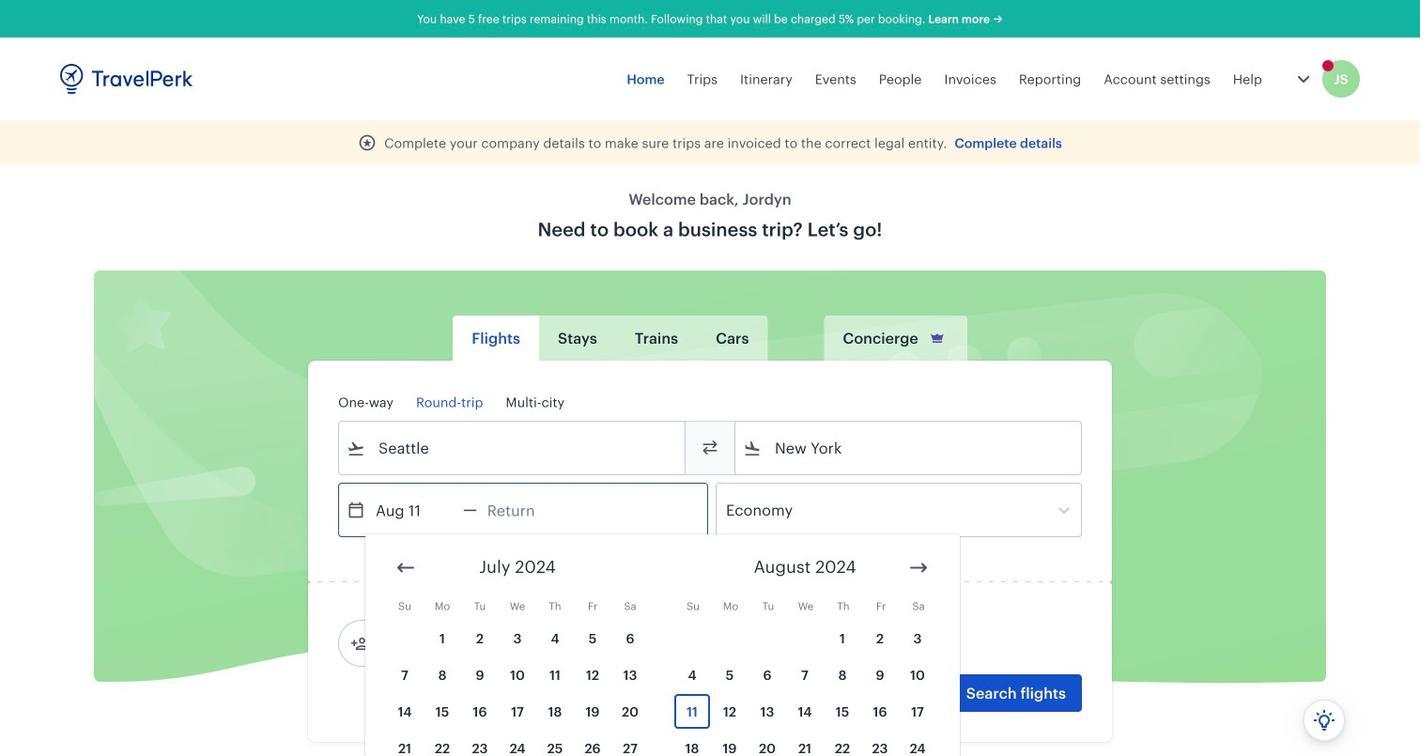 Task type: locate. For each thing, give the bounding box(es) containing it.
From search field
[[365, 433, 660, 463]]

To search field
[[762, 433, 1057, 463]]

Return text field
[[477, 484, 575, 536]]

Depart text field
[[365, 484, 463, 536]]

move backward to switch to the previous month. image
[[395, 557, 417, 579]]

move forward to switch to the next month. image
[[907, 557, 930, 579]]



Task type: describe. For each thing, give the bounding box(es) containing it.
Add first traveler search field
[[369, 628, 565, 658]]

calendar application
[[365, 534, 1420, 756]]



